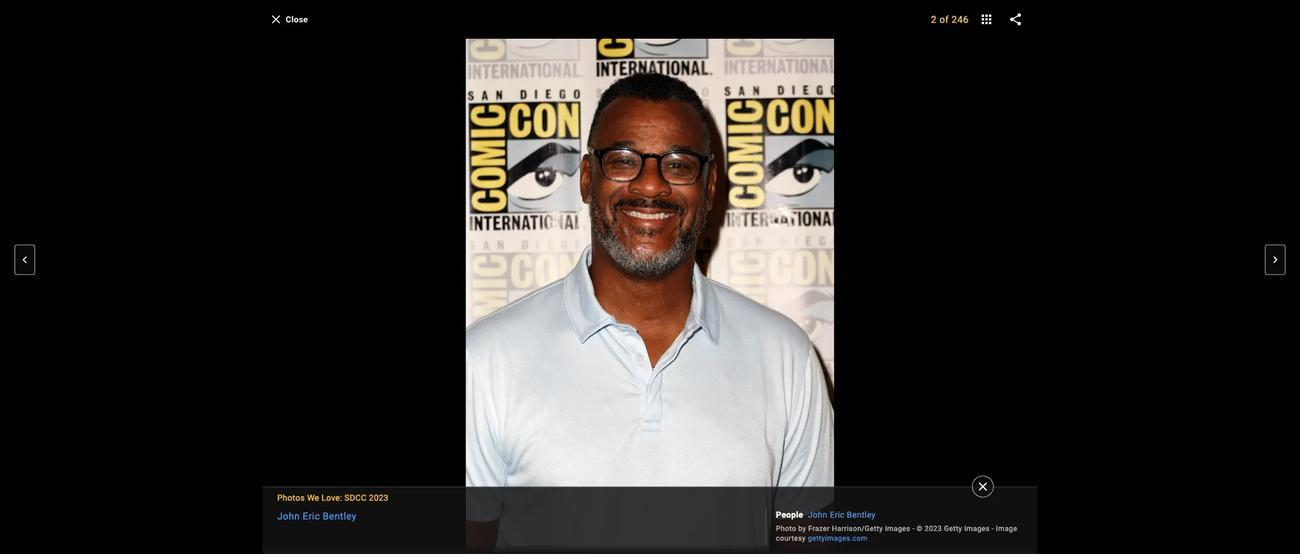 Task type: describe. For each thing, give the bounding box(es) containing it.
john eric bentley link
[[277, 511, 357, 522]]

clear image
[[269, 12, 283, 26]]

frazer
[[808, 524, 830, 533]]

close button
[[263, 8, 318, 30]]

of
[[940, 14, 949, 25]]

2023
[[369, 493, 389, 503]]

0 horizontal spatial bentley
[[323, 511, 357, 522]]

1 images from the left
[[885, 524, 910, 533]]

0 horizontal spatial eric
[[303, 511, 320, 522]]

2 - from the left
[[992, 524, 994, 533]]

2 images from the left
[[964, 524, 990, 533]]

photo by frazer harrison/getty images - © 2023 getty images - image courtesy
[[776, 524, 1017, 543]]

1 horizontal spatial john
[[808, 510, 828, 520]]

1 - from the left
[[912, 524, 915, 533]]

image
[[996, 524, 1017, 533]]

love:
[[322, 493, 342, 503]]

2 of 246
[[931, 14, 969, 25]]

gettyimages.com
[[808, 534, 868, 543]]

people john eric bentley
[[776, 510, 876, 520]]

main content containing 2 of 246
[[0, 0, 1300, 554]]

previous image
[[18, 253, 32, 267]]

2
[[931, 14, 937, 25]]

0 horizontal spatial john
[[277, 511, 300, 522]]

sdcc
[[344, 493, 367, 503]]

people
[[776, 510, 803, 520]]

photos we love: sdcc 2023
[[277, 493, 389, 503]]

photos
[[277, 493, 305, 503]]

1 horizontal spatial bentley
[[847, 510, 876, 520]]

harrison/getty
[[832, 524, 883, 533]]



Task type: vqa. For each thing, say whether or not it's contained in the screenshot.
Top
no



Task type: locate. For each thing, give the bounding box(es) containing it.
photo
[[776, 524, 796, 533]]

getty
[[944, 524, 962, 533]]

gallery image
[[979, 12, 994, 27]]

eric down we
[[303, 511, 320, 522]]

next image
[[1268, 253, 1283, 267]]

john
[[808, 510, 828, 520], [277, 511, 300, 522]]

john up "frazer"
[[808, 510, 828, 520]]

0 horizontal spatial images
[[885, 524, 910, 533]]

john eric bentley
[[277, 511, 357, 522]]

eric up "frazer"
[[830, 510, 845, 520]]

courtesy
[[776, 534, 806, 543]]

main content
[[0, 0, 1300, 554]]

eric
[[830, 510, 845, 520], [303, 511, 320, 522]]

1 horizontal spatial eric
[[830, 510, 845, 520]]

0 horizontal spatial -
[[912, 524, 915, 533]]

-
[[912, 524, 915, 533], [992, 524, 994, 533]]

1 horizontal spatial images
[[964, 524, 990, 533]]

images
[[885, 524, 910, 533], [964, 524, 990, 533]]

- left © 2023 on the right of the page
[[912, 524, 915, 533]]

246
[[952, 14, 969, 25]]

share on social media image
[[1008, 12, 1023, 27]]

john eric bentley button
[[808, 509, 876, 521]]

images right 'getty' at the right of page
[[964, 524, 990, 533]]

gettyimages.com link
[[808, 534, 868, 543]]

close image
[[976, 480, 990, 494]]

© 2023
[[917, 524, 942, 533]]

bentley
[[847, 510, 876, 520], [323, 511, 357, 522]]

1 horizontal spatial -
[[992, 524, 994, 533]]

bentley up the harrison/getty
[[847, 510, 876, 520]]

images left © 2023 on the right of the page
[[885, 524, 910, 533]]

john down photos
[[277, 511, 300, 522]]

bentley down photos we love: sdcc 2023
[[323, 511, 357, 522]]

we
[[307, 493, 319, 503]]

by
[[798, 524, 806, 533]]

close
[[286, 14, 308, 24]]

- left image
[[992, 524, 994, 533]]



